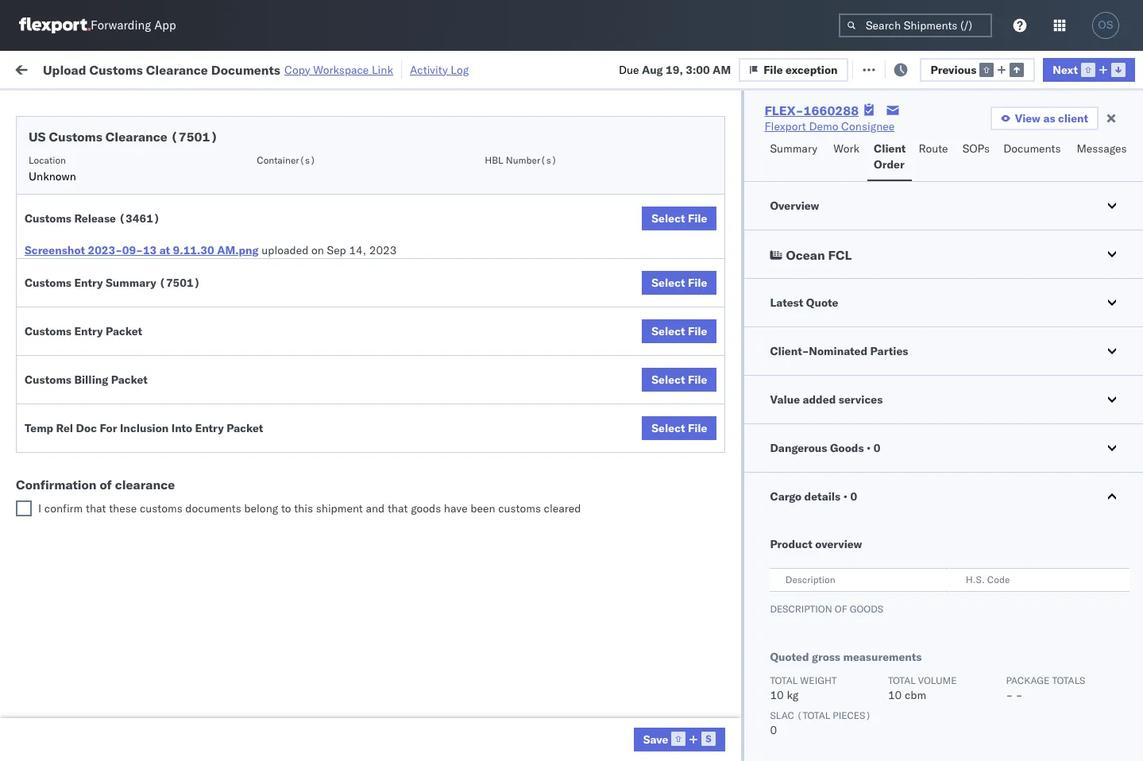 Task type: vqa. For each thing, say whether or not it's contained in the screenshot.
the Broker at the right top of the page
no



Task type: describe. For each thing, give the bounding box(es) containing it.
schedule pickup from rotterdam, netherlands
[[37, 710, 206, 740]]

1 that from the left
[[86, 502, 106, 516]]

1 1846748 from the top
[[912, 159, 960, 174]]

consignee inside button
[[693, 130, 739, 141]]

los for first schedule pickup from los angeles, ca button from the bottom
[[150, 500, 168, 515]]

clearance for us customs clearance (7501)
[[106, 129, 168, 145]]

ceau7522281, hlxu6269489, for second schedule pickup from los angeles, ca link
[[979, 229, 1144, 243]]

these
[[109, 502, 137, 516]]

2 flex-1889466 from the top
[[878, 404, 960, 419]]

angeles, for second schedule pickup from los angeles, ca link from the bottom of the page
[[171, 360, 214, 375]]

2:59 for fifth schedule pickup from los angeles, ca button from the bottom of the page
[[256, 194, 280, 209]]

us
[[29, 129, 46, 145]]

client-nominated parties
[[771, 344, 909, 359]]

5 karl from the top
[[829, 719, 850, 733]]

actions
[[1096, 130, 1129, 141]]

nov down sep at the left top of page
[[331, 264, 352, 279]]

7 resize handle column header from the left
[[952, 123, 971, 762]]

batch action button
[[1030, 57, 1134, 81]]

10 inside total volume 10 cbm
[[889, 688, 902, 703]]

3 flex-1846748 from the top
[[878, 264, 960, 279]]

0 horizontal spatial exception
[[786, 62, 838, 77]]

from for schedule pickup from rotterdam, netherlands link
[[124, 710, 147, 725]]

hlxu6269489, for 1st schedule pickup from los angeles, ca link from the top of the page
[[1064, 194, 1144, 208]]

uploaded
[[262, 243, 309, 258]]

4 abcdefg78 from the top
[[1083, 474, 1144, 488]]

los for 2nd schedule pickup from los angeles, ca button from the bottom of the page
[[150, 360, 168, 375]]

edt, for second schedule pickup from los angeles, ca link
[[304, 229, 329, 244]]

customs entry packet
[[25, 324, 142, 339]]

1 2:59 am edt, nov 5, 2022 from the top
[[256, 159, 395, 174]]

schedule pickup from los angeles, ca for third schedule pickup from los angeles, ca link from the top of the page
[[37, 291, 214, 321]]

2 vertical spatial entry
[[195, 421, 224, 436]]

forwarding
[[91, 18, 151, 33]]

3 abcdefg78 from the top
[[1083, 439, 1144, 454]]

from for 1st schedule pickup from los angeles, ca link from the bottom
[[124, 500, 147, 515]]

copy
[[285, 62, 311, 77]]

4 5, from the top
[[355, 264, 365, 279]]

1 account from the top
[[775, 544, 817, 558]]

2 schedule delivery appointment from the top
[[37, 264, 195, 278]]

filtered by:
[[16, 97, 73, 112]]

client-
[[771, 344, 810, 359]]

view
[[1016, 111, 1041, 126]]

of for confirmation
[[100, 477, 112, 493]]

bookings
[[693, 509, 740, 523]]

2 resize handle column header from the left
[[404, 123, 423, 762]]

1 resize handle column header from the left
[[227, 123, 246, 762]]

1 horizontal spatial goods
[[850, 603, 884, 615]]

0 horizontal spatial file exception
[[764, 62, 838, 77]]

pickup for schedule pickup from rotterdam, netherlands "button"
[[86, 710, 121, 725]]

select file for customs entry summary (7501)
[[652, 276, 708, 290]]

759 at risk
[[293, 62, 348, 76]]

release
[[74, 211, 116, 226]]

select file for customs billing packet
[[652, 373, 708, 387]]

aug
[[642, 62, 664, 77]]

client
[[1059, 111, 1089, 126]]

5 schedule pickup from los angeles, ca button from the top
[[37, 500, 226, 533]]

5 schedule pickup from los angeles, ca link from the top
[[37, 500, 226, 531]]

n
[[1140, 130, 1144, 141]]

4 karl from the top
[[829, 684, 850, 698]]

4 schedule pickup from los angeles, ca button from the top
[[37, 360, 226, 393]]

2:59 am est, jan 13, 2023
[[256, 509, 399, 523]]

Search Shipments (/) text field
[[839, 14, 993, 37]]

details
[[805, 490, 841, 504]]

3 test123456 from the top
[[1083, 264, 1144, 279]]

(total
[[797, 710, 831, 722]]

2:00 am est, nov 9, 2022
[[256, 334, 395, 349]]

2 customs from the left
[[499, 502, 541, 516]]

4 2:59 am edt, nov 5, 2022 from the top
[[256, 264, 395, 279]]

ocean inside button
[[787, 247, 826, 263]]

ocean fcl button
[[745, 231, 1144, 278]]

los for fifth schedule pickup from los angeles, ca button from the bottom of the page
[[150, 186, 168, 200]]

pieces)
[[833, 710, 872, 722]]

file for customs billing packet
[[688, 373, 708, 387]]

schedule pickup from los angeles, ca for 1st schedule pickup from los angeles, ca link from the top of the page
[[37, 186, 214, 216]]

customs down by:
[[49, 129, 102, 145]]

schedule pickup from rotterdam, netherlands button
[[37, 709, 226, 743]]

2 account from the top
[[775, 579, 817, 593]]

number(s)
[[506, 154, 557, 166]]

3 ceau7522281, hlxu6269489, from the top
[[979, 264, 1144, 278]]

2 vertical spatial packet
[[227, 421, 263, 436]]

next button
[[1044, 58, 1136, 81]]

2 schedule delivery appointment button from the top
[[37, 263, 195, 280]]

angeles, for 1st schedule pickup from los angeles, ca link from the bottom
[[171, 500, 214, 515]]

0 horizontal spatial summary
[[106, 276, 156, 290]]

customs left billing
[[25, 373, 72, 387]]

6 resize handle column header from the left
[[825, 123, 844, 762]]

4 edt, from the top
[[304, 264, 329, 279]]

3 uetu5238478 from the top
[[1064, 439, 1142, 453]]

1 abcdefg78 from the top
[[1083, 369, 1144, 384]]

customs down screenshot
[[25, 276, 72, 290]]

overview button
[[745, 182, 1144, 230]]

documents button
[[998, 134, 1071, 181]]

import work button
[[129, 51, 208, 87]]

flex-1660288
[[765, 103, 859, 118]]

1 flex-2130387 from the top
[[878, 579, 960, 593]]

packet for customs billing packet
[[111, 373, 148, 387]]

4 uetu5238478 from the top
[[1064, 474, 1142, 488]]

2:59 for 3rd schedule pickup from los angeles, ca button from the top
[[256, 299, 280, 314]]

track
[[405, 62, 431, 76]]

(7501) for customs entry summary (7501)
[[159, 276, 201, 290]]

0 horizontal spatial work
[[174, 62, 202, 76]]

1 2130384 from the top
[[912, 684, 960, 698]]

8 resize handle column header from the left
[[1056, 123, 1075, 762]]

kg
[[787, 688, 799, 703]]

2 1889466 from the top
[[912, 404, 960, 419]]

overview
[[816, 537, 863, 552]]

schedule for 1st schedule delivery appointment 'button'
[[37, 159, 84, 173]]

13
[[143, 243, 157, 258]]

1 integration test account - karl lagerfeld from the top
[[693, 544, 900, 558]]

message (0)
[[214, 62, 279, 76]]

flex id button
[[844, 126, 956, 142]]

nov up sep at the left top of page
[[331, 194, 352, 209]]

2 flex-2130384 from the top
[[878, 719, 960, 733]]

1 vertical spatial on
[[312, 243, 324, 258]]

2023-
[[88, 243, 122, 258]]

schedule for 2nd schedule pickup from los angeles, ca button from the bottom of the page
[[37, 360, 84, 375]]

los for confirm pickup from los angeles, ca button
[[143, 430, 161, 445]]

7:00 pm est, dec 23, 2022
[[256, 439, 401, 454]]

clearance for upload customs clearance documents copy workspace link
[[146, 62, 208, 78]]

delivery for confirm delivery button
[[80, 473, 121, 488]]

1 flex-1846748 from the top
[[878, 159, 960, 174]]

3 schedule delivery appointment from the top
[[37, 403, 195, 418]]

schedule for first schedule pickup from los angeles, ca button from the bottom
[[37, 500, 84, 515]]

confirm
[[44, 502, 83, 516]]

upload customs clearance documents link
[[37, 325, 226, 357]]

2:59 for third schedule delivery appointment 'button' from the top
[[256, 404, 280, 419]]

summary inside button
[[771, 141, 818, 156]]

3 integration from the top
[[693, 649, 748, 663]]

2 integration test account - karl lagerfeld from the top
[[693, 579, 900, 593]]

4 resize handle column header from the left
[[563, 123, 582, 762]]

est, for 9,
[[304, 334, 328, 349]]

netherlands
[[37, 726, 99, 740]]

inclusion
[[120, 421, 169, 436]]

schedule pickup from los angeles, ca for second schedule pickup from los angeles, ca link
[[37, 221, 214, 251]]

consignee for bookings test consignee
[[767, 509, 820, 523]]

total for total weight
[[771, 675, 798, 687]]

1 5, from the top
[[355, 159, 365, 174]]

consignee button
[[685, 126, 828, 142]]

select file button for customs release (3461)
[[642, 207, 717, 231]]

5, for 1st schedule pickup from los angeles, ca link from the top of the page
[[355, 194, 365, 209]]

5 resize handle column header from the left
[[666, 123, 685, 762]]

for
[[100, 421, 117, 436]]

2 uetu5238478 from the top
[[1064, 404, 1142, 418]]

schedule for fourth schedule pickup from los angeles, ca button from the bottom
[[37, 221, 84, 235]]

ca for 1st schedule pickup from los angeles, ca link from the top of the page
[[37, 202, 52, 216]]

(0)
[[259, 62, 279, 76]]

1662119
[[912, 614, 960, 628]]

schedule for schedule pickup from rotterdam, netherlands "button"
[[37, 710, 84, 725]]

nominated
[[810, 344, 868, 359]]

select file button for temp rel doc for inclusion into entry packet
[[642, 417, 717, 440]]

select file for temp rel doc for inclusion into entry packet
[[652, 421, 708, 436]]

cleared
[[544, 502, 581, 516]]

summary button
[[764, 134, 828, 181]]

2 lagerfeld from the top
[[853, 579, 900, 593]]

0 inside package totals - - slac (total pieces) 0
[[771, 723, 778, 738]]

1660288
[[804, 103, 859, 118]]

due
[[619, 62, 639, 77]]

rotterdam,
[[150, 710, 206, 725]]

2 1846748 from the top
[[912, 229, 960, 244]]

0 horizontal spatial at
[[160, 243, 170, 258]]

0 vertical spatial 14,
[[349, 243, 367, 258]]

1 schedule delivery appointment from the top
[[37, 159, 195, 173]]

2:59 am edt, nov 5, 2022 for fourth schedule pickup from los angeles, ca button from the bottom
[[256, 229, 395, 244]]

1 edt, from the top
[[304, 159, 329, 174]]

customs up customs billing packet
[[25, 324, 72, 339]]

2 schedule pickup from los angeles, ca link from the top
[[37, 220, 226, 252]]

1 customs from the left
[[140, 502, 183, 516]]

4 2:59 from the top
[[256, 264, 280, 279]]

1 karl from the top
[[829, 544, 850, 558]]

4 schedule pickup from los angeles, ca link from the top
[[37, 360, 226, 392]]

work button
[[828, 134, 868, 181]]

4 lhuu7894563, from the top
[[979, 474, 1061, 488]]

documents inside button
[[1004, 141, 1062, 156]]

measurements
[[844, 650, 922, 665]]

3 resize handle column header from the left
[[459, 123, 479, 762]]

5 lagerfeld from the top
[[853, 719, 900, 733]]

3 integration test account - karl lagerfeld from the top
[[693, 649, 900, 663]]

(7501) for us customs clearance (7501)
[[171, 129, 218, 145]]

2:59 am edt, nov 5, 2022 for 3rd schedule pickup from los angeles, ca button from the top
[[256, 299, 395, 314]]

value added services button
[[745, 376, 1144, 424]]

4 account from the top
[[775, 684, 817, 698]]

3 schedule pickup from los angeles, ca link from the top
[[37, 290, 226, 322]]

gvcu5265864
[[979, 579, 1058, 593]]

2 flex-1846748 from the top
[[878, 229, 960, 244]]

1 schedule pickup from los angeles, ca button from the top
[[37, 185, 226, 218]]

9 resize handle column header from the left
[[1115, 123, 1134, 762]]

customs entry summary (7501)
[[25, 276, 201, 290]]

3 lhuu7894563, from the top
[[979, 439, 1061, 453]]

total for total volume 10 cbm
[[889, 675, 916, 687]]

customs inside upload customs clearance documents
[[76, 326, 120, 340]]

edt, for 1st schedule pickup from los angeles, ca link from the top of the page
[[304, 194, 329, 209]]

select file button for customs billing packet
[[642, 368, 717, 392]]

from for second schedule pickup from los angeles, ca link from the bottom of the page
[[124, 360, 147, 375]]

2:59 am edt, nov 5, 2022 for fifth schedule pickup from los angeles, ca button from the bottom of the page
[[256, 194, 395, 209]]

9,
[[354, 334, 364, 349]]

4 1889466 from the top
[[912, 474, 960, 488]]

3 lhuu7894563, uetu5238478 from the top
[[979, 439, 1142, 453]]

confirm for confirm pickup from los angeles, ca
[[37, 430, 77, 445]]

screenshot 2023-09-13 at 9.11.30 am.png link
[[25, 242, 259, 258]]

3 schedule pickup from los angeles, ca button from the top
[[37, 290, 226, 323]]

from for confirm pickup from los angeles, ca link
[[117, 430, 141, 445]]

confirmation
[[16, 477, 97, 493]]

2 lhuu7894563, from the top
[[979, 404, 1061, 418]]

latest
[[771, 296, 804, 310]]

4 lhuu7894563, uetu5238478 from the top
[[979, 474, 1142, 488]]

entry for summary
[[74, 276, 103, 290]]

route
[[919, 141, 949, 156]]

2 flex-2130387 from the top
[[878, 649, 960, 663]]

3 ceau7522281, from the top
[[979, 264, 1061, 278]]

previous button
[[920, 58, 1036, 81]]

confirm for confirm delivery
[[37, 473, 77, 488]]

select for customs billing packet
[[652, 373, 686, 387]]

delivery for 1st schedule delivery appointment 'button'
[[86, 159, 127, 173]]

1 10 from the left
[[771, 688, 784, 703]]

1 horizontal spatial file exception
[[872, 62, 946, 76]]

ca for 1st schedule pickup from los angeles, ca link from the bottom
[[37, 516, 52, 531]]

customs up screenshot
[[25, 211, 72, 226]]

ocean fcl inside button
[[787, 247, 852, 263]]

3 account from the top
[[775, 649, 817, 663]]

order
[[875, 157, 905, 172]]

select for customs release (3461)
[[652, 211, 686, 226]]

mbl/mawb
[[1083, 130, 1138, 141]]

pickup for fourth schedule pickup from los angeles, ca button from the bottom
[[86, 221, 121, 235]]

client order
[[875, 141, 907, 172]]

2 karl from the top
[[829, 579, 850, 593]]

1 flex-1889466 from the top
[[878, 369, 960, 384]]

select file button for customs entry packet
[[642, 320, 717, 343]]

3 schedule delivery appointment button from the top
[[37, 403, 195, 420]]

gross
[[812, 650, 841, 665]]

to
[[281, 502, 291, 516]]

client-nominated parties button
[[745, 328, 1144, 375]]

3 1846748 from the top
[[912, 264, 960, 279]]

angeles, for 1st schedule pickup from los angeles, ca link from the top of the page
[[171, 186, 214, 200]]

upload customs clearance documents
[[37, 326, 174, 356]]

23,
[[353, 439, 370, 454]]

sep
[[327, 243, 346, 258]]

4 integration from the top
[[693, 684, 748, 698]]

4 integration test account - karl lagerfeld from the top
[[693, 684, 900, 698]]

4 flex-1846748 from the top
[[878, 334, 960, 349]]

nov right container(s)
[[331, 159, 352, 174]]

ca for third schedule pickup from los angeles, ca link from the top of the page
[[37, 306, 52, 321]]

activity log
[[410, 62, 469, 77]]

services
[[839, 393, 883, 407]]



Task type: locate. For each thing, give the bounding box(es) containing it.
schedule delivery appointment link down us customs clearance (7501)
[[37, 158, 195, 174]]

total inside total volume 10 cbm
[[889, 675, 916, 687]]

0 vertical spatial appointment
[[130, 159, 195, 173]]

est,
[[304, 334, 328, 349], [304, 404, 328, 419], [303, 439, 327, 454], [304, 509, 328, 523]]

2 vertical spatial schedule delivery appointment
[[37, 403, 195, 418]]

of up the quoted gross measurements
[[835, 603, 848, 615]]

1 horizontal spatial work
[[834, 141, 860, 156]]

hbl number(s)
[[485, 154, 557, 166]]

from inside confirm pickup from los angeles, ca
[[117, 430, 141, 445]]

from inside schedule pickup from rotterdam, netherlands
[[124, 710, 147, 725]]

5 edt, from the top
[[304, 299, 329, 314]]

0 vertical spatial at
[[317, 62, 327, 76]]

ca inside confirm pickup from los angeles, ca
[[37, 446, 52, 461]]

1 vertical spatial flex-2130387
[[878, 649, 960, 663]]

2 horizontal spatial documents
[[1004, 141, 1062, 156]]

2 vertical spatial appointment
[[130, 403, 195, 418]]

at left 'risk'
[[317, 62, 327, 76]]

delivery down us customs clearance (7501)
[[86, 159, 127, 173]]

pickup up 2023-
[[86, 221, 121, 235]]

0 horizontal spatial documents
[[37, 341, 94, 356]]

and
[[366, 502, 385, 516]]

1 vertical spatial schedule delivery appointment button
[[37, 263, 195, 280]]

total weight
[[771, 675, 838, 687]]

as
[[1044, 111, 1056, 126]]

package
[[1007, 675, 1050, 687]]

select file for customs release (3461)
[[652, 211, 708, 226]]

i
[[38, 502, 41, 516]]

flexport
[[765, 119, 807, 134]]

from for second schedule pickup from los angeles, ca link
[[124, 221, 147, 235]]

pickup inside confirm pickup from los angeles, ca
[[80, 430, 114, 445]]

integration test account - karl lagerfeld up description of goods
[[693, 579, 900, 593]]

ceau7522281, hlxu6269489, for 1st schedule pickup from los angeles, ca link from the top of the page
[[979, 194, 1144, 208]]

bosch ocean test
[[693, 159, 784, 174], [590, 194, 681, 209], [693, 194, 784, 209], [590, 229, 681, 244], [693, 229, 784, 244], [590, 264, 681, 279], [693, 264, 784, 279], [590, 299, 681, 314], [693, 299, 784, 314], [590, 334, 681, 349], [693, 334, 784, 349], [590, 369, 681, 384], [693, 369, 784, 384], [590, 404, 681, 419], [693, 404, 784, 419], [590, 439, 681, 454], [693, 439, 784, 454], [693, 474, 784, 488]]

14, right sep at the left top of page
[[349, 243, 367, 258]]

have
[[444, 502, 468, 516]]

test
[[763, 159, 784, 174], [660, 194, 681, 209], [763, 194, 784, 209], [660, 229, 681, 244], [763, 229, 784, 244], [660, 264, 681, 279], [763, 264, 784, 279], [660, 299, 681, 314], [763, 299, 784, 314], [660, 334, 681, 349], [763, 334, 784, 349], [660, 369, 681, 384], [763, 369, 784, 384], [660, 404, 681, 419], [763, 404, 784, 419], [660, 439, 681, 454], [763, 439, 784, 454], [763, 474, 784, 488], [743, 509, 764, 523], [751, 544, 772, 558], [751, 579, 772, 593], [751, 649, 772, 663], [751, 684, 772, 698], [751, 719, 772, 733]]

1 vertical spatial dec
[[330, 439, 350, 454]]

documents inside upload customs clearance documents
[[37, 341, 94, 356]]

that right and
[[388, 502, 408, 516]]

2 schedule delivery appointment link from the top
[[37, 263, 195, 279]]

description for description of goods
[[771, 603, 833, 615]]

(7501)
[[171, 129, 218, 145], [159, 276, 201, 290]]

1 vertical spatial clearance
[[106, 129, 168, 145]]

ceau7522281,
[[979, 194, 1061, 208], [979, 229, 1061, 243], [979, 264, 1061, 278], [979, 299, 1061, 313], [979, 334, 1061, 348]]

id
[[872, 130, 882, 141]]

schedule down customs entry packet
[[37, 360, 84, 375]]

customs right been at the left of the page
[[499, 502, 541, 516]]

ceau7522281, for upload customs clearance documents link
[[979, 334, 1061, 348]]

schedule for 2nd schedule delivery appointment 'button'
[[37, 264, 84, 278]]

flex-2130384 down the 'cbm'
[[878, 719, 960, 733]]

dec left the 23, on the left
[[330, 439, 350, 454]]

est, for 23,
[[303, 439, 327, 454]]

forwarding app
[[91, 18, 176, 33]]

2 select from the top
[[652, 276, 686, 290]]

select file for customs entry packet
[[652, 324, 708, 339]]

1 vertical spatial 2023
[[371, 509, 399, 523]]

appointment for 1st schedule delivery appointment 'button'
[[130, 159, 195, 173]]

4 ceau7522281, from the top
[[979, 299, 1061, 313]]

upload inside upload customs clearance documents
[[37, 326, 73, 340]]

3 2:59 am edt, nov 5, 2022 from the top
[[256, 229, 395, 244]]

screenshot
[[25, 243, 85, 258]]

4 hlxu6269489, from the top
[[1064, 299, 1144, 313]]

file exception down search shipments (/) text box
[[872, 62, 946, 76]]

appointment for third schedule delivery appointment 'button' from the top
[[130, 403, 195, 418]]

2 test123456 from the top
[[1083, 229, 1144, 244]]

confirm pickup from los angeles, ca button
[[37, 430, 226, 463]]

1 horizontal spatial 0
[[851, 490, 858, 504]]

schedule down the confirmation
[[37, 500, 84, 515]]

2 2130387 from the top
[[912, 649, 960, 663]]

client
[[875, 141, 907, 156]]

3 appointment from the top
[[130, 403, 195, 418]]

i confirm that these customs documents belong to this shipment and that goods have been customs cleared
[[38, 502, 581, 516]]

0 for cargo details • 0
[[851, 490, 858, 504]]

1 vertical spatial description
[[771, 603, 833, 615]]

1 schedule from the top
[[37, 159, 84, 173]]

5 hlxu6269489, from the top
[[1064, 334, 1144, 348]]

1 vertical spatial upload
[[37, 326, 73, 340]]

1 horizontal spatial •
[[867, 441, 871, 455]]

• for details
[[844, 490, 848, 504]]

ca for confirm pickup from los angeles, ca link
[[37, 446, 52, 461]]

• right details
[[844, 490, 848, 504]]

appointment down us customs clearance (7501)
[[130, 159, 195, 173]]

5 select from the top
[[652, 421, 686, 436]]

0 horizontal spatial customs
[[140, 502, 183, 516]]

1 lagerfeld from the top
[[853, 544, 900, 558]]

confirm delivery button
[[37, 473, 121, 490]]

summary down flexport at the top right of page
[[771, 141, 818, 156]]

2 lhuu7894563, uetu5238478 from the top
[[979, 404, 1142, 418]]

account down kg
[[775, 719, 817, 733]]

dec for 23,
[[330, 439, 350, 454]]

1 vertical spatial •
[[844, 490, 848, 504]]

2130387 up 1662119
[[912, 579, 960, 593]]

schedule delivery appointment up for
[[37, 403, 195, 418]]

goods
[[411, 502, 441, 516], [850, 603, 884, 615]]

0 vertical spatial schedule delivery appointment link
[[37, 158, 195, 174]]

customs up billing
[[76, 326, 120, 340]]

1 schedule delivery appointment button from the top
[[37, 158, 195, 175]]

clearance down the status
[[106, 129, 168, 145]]

1 schedule delivery appointment link from the top
[[37, 158, 195, 174]]

2130384 down measurements
[[912, 684, 960, 698]]

clearance down customs entry summary (7501)
[[123, 326, 174, 340]]

0 horizontal spatial total
[[771, 675, 798, 687]]

5, for second schedule pickup from los angeles, ca link
[[355, 229, 365, 244]]

0 vertical spatial dec
[[331, 404, 351, 419]]

am
[[713, 62, 731, 77], [283, 159, 301, 174], [283, 194, 301, 209], [283, 229, 301, 244], [283, 264, 301, 279], [283, 299, 301, 314], [283, 334, 301, 349], [283, 404, 301, 419], [283, 509, 301, 523]]

that down confirmation of clearance
[[86, 502, 106, 516]]

1 vertical spatial documents
[[1004, 141, 1062, 156]]

• for goods
[[867, 441, 871, 455]]

3:00
[[686, 62, 710, 77]]

0 vertical spatial packet
[[106, 324, 142, 339]]

select for customs entry packet
[[652, 324, 686, 339]]

total up kg
[[771, 675, 798, 687]]

8 schedule from the top
[[37, 500, 84, 515]]

2 confirm from the top
[[37, 473, 77, 488]]

schedule inside schedule pickup from rotterdam, netherlands
[[37, 710, 84, 725]]

customs down clearance on the left of the page
[[140, 502, 183, 516]]

los left "into"
[[143, 430, 161, 445]]

upload customs clearance documents button
[[37, 325, 226, 358]]

1 hlxu6269489, from the top
[[1064, 194, 1144, 208]]

packet
[[106, 324, 142, 339], [111, 373, 148, 387], [227, 421, 263, 436]]

maeu94084
[[1083, 579, 1144, 593]]

1 vertical spatial entry
[[74, 324, 103, 339]]

upload for upload customs clearance documents
[[37, 326, 73, 340]]

2 that from the left
[[388, 502, 408, 516]]

0 horizontal spatial 10
[[771, 688, 784, 703]]

pickup for first schedule pickup from los angeles, ca button from the bottom
[[86, 500, 121, 515]]

0 vertical spatial documents
[[211, 62, 281, 78]]

filtered
[[16, 97, 55, 112]]

1 vertical spatial summary
[[106, 276, 156, 290]]

5 integration from the top
[[693, 719, 748, 733]]

2 ceau7522281, from the top
[[979, 229, 1061, 243]]

1 uetu5238478 from the top
[[1064, 369, 1142, 383]]

1 horizontal spatial documents
[[211, 62, 281, 78]]

5 account from the top
[[775, 719, 817, 733]]

karl down weight
[[829, 719, 850, 733]]

latest quote
[[771, 296, 839, 310]]

1 1889466 from the top
[[912, 369, 960, 384]]

los down 13
[[150, 291, 168, 305]]

4 select file from the top
[[652, 373, 708, 387]]

1 vertical spatial at
[[160, 243, 170, 258]]

schedule delivery appointment button up for
[[37, 403, 195, 420]]

h.s.
[[966, 574, 985, 586]]

file for customs entry summary (7501)
[[688, 276, 708, 290]]

upload for upload customs clearance documents copy workspace link
[[43, 62, 86, 78]]

2 select file button from the top
[[642, 271, 717, 295]]

customs billing packet
[[25, 373, 148, 387]]

ceau7522281, hlxu6269489, for third schedule pickup from los angeles, ca link from the top of the page
[[979, 299, 1144, 313]]

dec up 7:00 pm est, dec 23, 2022 on the bottom left
[[331, 404, 351, 419]]

vandelay
[[693, 614, 739, 628]]

schedule delivery appointment down us customs clearance (7501)
[[37, 159, 195, 173]]

(3461)
[[119, 211, 160, 226]]

select for temp rel doc for inclusion into entry packet
[[652, 421, 686, 436]]

work right import
[[174, 62, 202, 76]]

0 vertical spatial 2130384
[[912, 684, 960, 698]]

value
[[771, 393, 801, 407]]

my
[[16, 58, 41, 80]]

zimu30483
[[1083, 684, 1144, 698]]

3 5, from the top
[[355, 229, 365, 244]]

integration
[[693, 544, 748, 558], [693, 579, 748, 593], [693, 649, 748, 663], [693, 684, 748, 698], [693, 719, 748, 733]]

parties
[[871, 344, 909, 359]]

4 1846748 from the top
[[912, 334, 960, 349]]

us customs clearance (7501)
[[29, 129, 218, 145]]

appointment down 13
[[130, 264, 195, 278]]

1 horizontal spatial exception
[[894, 62, 946, 76]]

2 vertical spatial documents
[[37, 341, 94, 356]]

angeles, for third schedule pickup from los angeles, ca link from the top of the page
[[171, 291, 214, 305]]

1 vertical spatial work
[[834, 141, 860, 156]]

hlxu6269489, for third schedule pickup from los angeles, ca link from the top of the page
[[1064, 299, 1144, 313]]

1 horizontal spatial at
[[317, 62, 327, 76]]

schedule delivery appointment button
[[37, 158, 195, 175], [37, 263, 195, 280], [37, 403, 195, 420]]

upload customs clearance documents copy workspace link
[[43, 62, 393, 78]]

client order button
[[868, 134, 913, 181]]

container
[[979, 123, 1022, 135]]

0 horizontal spatial that
[[86, 502, 106, 516]]

1 horizontal spatial that
[[388, 502, 408, 516]]

integration down "bookings"
[[693, 544, 748, 558]]

packet for customs entry packet
[[106, 324, 142, 339]]

1846748
[[912, 159, 960, 174], [912, 229, 960, 244], [912, 264, 960, 279], [912, 334, 960, 349]]

1 vertical spatial confirm
[[37, 473, 77, 488]]

205 on track
[[366, 62, 431, 76]]

karl up description of goods
[[829, 579, 850, 593]]

0 for dangerous goods • 0
[[874, 441, 881, 455]]

file for customs entry packet
[[688, 324, 708, 339]]

action
[[1088, 62, 1123, 76]]

1 horizontal spatial of
[[835, 603, 848, 615]]

schedule pickup from los angeles, ca for 1st schedule pickup from los angeles, ca link from the bottom
[[37, 500, 214, 531]]

delivery inside "link"
[[80, 473, 121, 488]]

los down the upload customs clearance documents button at the left of page
[[150, 360, 168, 375]]

nov left 9,
[[331, 334, 351, 349]]

lhuu7894563,
[[979, 369, 1061, 383], [979, 404, 1061, 418], [979, 439, 1061, 453], [979, 474, 1061, 488]]

0 right details
[[851, 490, 858, 504]]

1 vertical spatial 2130384
[[912, 719, 960, 733]]

packet up 7:00
[[227, 421, 263, 436]]

schedule down us at the left top of the page
[[37, 159, 84, 173]]

test123456 for third schedule pickup from los angeles, ca link from the top of the page
[[1083, 299, 1144, 314]]

from for third schedule pickup from los angeles, ca link from the top of the page
[[124, 291, 147, 305]]

schedule delivery appointment link up for
[[37, 403, 195, 419]]

clearance down app in the top of the page
[[146, 62, 208, 78]]

pickup down customs entry summary (7501)
[[86, 291, 121, 305]]

pickup for confirm pickup from los angeles, ca button
[[80, 430, 114, 445]]

2 select file from the top
[[652, 276, 708, 290]]

0 vertical spatial schedule delivery appointment
[[37, 159, 195, 173]]

5 ceau7522281, hlxu6269489, from the top
[[979, 334, 1144, 348]]

consignee down 3:00
[[693, 130, 739, 141]]

ca down unknown at the left top of page
[[37, 202, 52, 216]]

schedule delivery appointment down 2023-
[[37, 264, 195, 278]]

dangerous
[[771, 441, 828, 455]]

2:59 for first schedule pickup from los angeles, ca button from the bottom
[[256, 509, 280, 523]]

1 vertical spatial of
[[835, 603, 848, 615]]

2023 right sep at the left top of page
[[369, 243, 397, 258]]

entry down 2023-
[[74, 276, 103, 290]]

1 ca from the top
[[37, 202, 52, 216]]

0 vertical spatial summary
[[771, 141, 818, 156]]

activity log button
[[410, 60, 469, 79]]

14, up the 23, on the left
[[354, 404, 371, 419]]

10 left kg
[[771, 688, 784, 703]]

1 2130387 from the top
[[912, 579, 960, 593]]

resize handle column header
[[227, 123, 246, 762], [404, 123, 423, 762], [459, 123, 479, 762], [563, 123, 582, 762], [666, 123, 685, 762], [825, 123, 844, 762], [952, 123, 971, 762], [1056, 123, 1075, 762], [1115, 123, 1134, 762]]

2 appointment from the top
[[130, 264, 195, 278]]

2 schedule pickup from los angeles, ca from the top
[[37, 221, 214, 251]]

integration up vandelay at the bottom right
[[693, 579, 748, 593]]

documents for upload customs clearance documents copy workspace link
[[211, 62, 281, 78]]

0 vertical spatial upload
[[43, 62, 86, 78]]

1 vertical spatial (7501)
[[159, 276, 201, 290]]

2 vertical spatial schedule delivery appointment button
[[37, 403, 195, 420]]

0 vertical spatial schedule delivery appointment button
[[37, 158, 195, 175]]

entry
[[74, 276, 103, 290], [74, 324, 103, 339], [195, 421, 224, 436]]

ceau7522281, for 1st schedule pickup from los angeles, ca link from the top of the page
[[979, 194, 1061, 208]]

description of goods
[[771, 603, 884, 615]]

est, up 7:00 pm est, dec 23, 2022 on the bottom left
[[304, 404, 328, 419]]

clearance
[[146, 62, 208, 78], [106, 129, 168, 145], [123, 326, 174, 340]]

6 schedule from the top
[[37, 360, 84, 375]]

ca for second schedule pickup from los angeles, ca link
[[37, 236, 52, 251]]

delivery up for
[[86, 403, 127, 418]]

added
[[803, 393, 836, 407]]

schedule for 3rd schedule pickup from los angeles, ca button from the top
[[37, 291, 84, 305]]

nov up the 2:00 am est, nov 9, 2022
[[331, 299, 352, 314]]

abcdefg78
[[1083, 369, 1144, 384], [1083, 404, 1144, 419], [1083, 439, 1144, 454], [1083, 474, 1144, 488]]

10 left the 'cbm'
[[889, 688, 902, 703]]

integration test account - karl lagerfeld down kg
[[693, 719, 900, 733]]

2 vertical spatial clearance
[[123, 326, 174, 340]]

account up description of goods
[[775, 579, 817, 593]]

1 select file button from the top
[[642, 207, 717, 231]]

• right goods
[[867, 441, 871, 455]]

schedule
[[37, 159, 84, 173], [37, 186, 84, 200], [37, 221, 84, 235], [37, 264, 84, 278], [37, 291, 84, 305], [37, 360, 84, 375], [37, 403, 84, 418], [37, 500, 84, 515], [37, 710, 84, 725]]

0 vertical spatial description
[[787, 574, 837, 586]]

hlxu6269489, for second schedule pickup from los angeles, ca link
[[1064, 229, 1144, 243]]

1 horizontal spatial customs
[[499, 502, 541, 516]]

account
[[775, 544, 817, 558], [775, 579, 817, 593], [775, 649, 817, 663], [775, 684, 817, 698], [775, 719, 817, 733]]

5 integration test account - karl lagerfeld from the top
[[693, 719, 900, 733]]

1 horizontal spatial summary
[[771, 141, 818, 156]]

ca down i
[[37, 516, 52, 531]]

0 vertical spatial •
[[867, 441, 871, 455]]

0 horizontal spatial on
[[312, 243, 324, 258]]

flex-1846748 button
[[852, 155, 963, 178], [852, 155, 963, 178], [852, 225, 963, 248], [852, 225, 963, 248], [852, 260, 963, 283], [852, 260, 963, 283], [852, 330, 963, 353], [852, 330, 963, 353]]

exception up flex-1660288 link at top right
[[786, 62, 838, 77]]

clearance for upload customs clearance documents
[[123, 326, 174, 340]]

schedule up customs entry packet
[[37, 291, 84, 305]]

flex-1889466
[[878, 369, 960, 384], [878, 404, 960, 419], [878, 439, 960, 454], [878, 474, 960, 488]]

angeles, inside confirm pickup from los angeles, ca
[[164, 430, 208, 445]]

customs up the status
[[89, 62, 143, 78]]

(7501) down the upload customs clearance documents copy workspace link
[[171, 129, 218, 145]]

4 select file button from the top
[[642, 368, 717, 392]]

2 schedule from the top
[[37, 186, 84, 200]]

0 vertical spatial entry
[[74, 276, 103, 290]]

file for temp rel doc for inclusion into entry packet
[[688, 421, 708, 436]]

3 hlxu6269489, from the top
[[1064, 264, 1144, 278]]

2 schedule pickup from los angeles, ca button from the top
[[37, 220, 226, 253]]

file exception up flex-1660288 link at top right
[[764, 62, 838, 77]]

2 5, from the top
[[355, 194, 365, 209]]

karl up pieces)
[[829, 684, 850, 698]]

1 vertical spatial 0
[[851, 490, 858, 504]]

los for 3rd schedule pickup from los angeles, ca button from the top
[[150, 291, 168, 305]]

billing
[[74, 373, 108, 387]]

1 vertical spatial goods
[[850, 603, 884, 615]]

0 vertical spatial work
[[174, 62, 202, 76]]

0 vertical spatial confirm
[[37, 430, 77, 445]]

los inside confirm pickup from los angeles, ca
[[143, 430, 161, 445]]

pickup inside schedule pickup from rotterdam, netherlands
[[86, 710, 121, 725]]

3 ca from the top
[[37, 306, 52, 321]]

edt,
[[304, 159, 329, 174], [304, 194, 329, 209], [304, 229, 329, 244], [304, 264, 329, 279], [304, 299, 329, 314]]

2 integration from the top
[[693, 579, 748, 593]]

pickup up netherlands
[[86, 710, 121, 725]]

est, left 9,
[[304, 334, 328, 349]]

Search Work text field
[[609, 57, 782, 81]]

1 schedule pickup from los angeles, ca link from the top
[[37, 185, 226, 217]]

est, for 13,
[[304, 509, 328, 523]]

3 schedule from the top
[[37, 221, 84, 235]]

1889466
[[912, 369, 960, 384], [912, 404, 960, 419], [912, 439, 960, 454], [912, 474, 960, 488]]

location unknown
[[29, 154, 76, 184]]

1 vertical spatial packet
[[111, 373, 148, 387]]

ca down temp
[[37, 446, 52, 461]]

consignee up client
[[842, 119, 895, 134]]

ca for second schedule pickup from los angeles, ca link from the bottom of the page
[[37, 376, 52, 391]]

6 ca from the top
[[37, 516, 52, 531]]

total volume 10 cbm
[[889, 675, 957, 703]]

1 vertical spatial flex-2130384
[[878, 719, 960, 733]]

this
[[294, 502, 313, 516]]

1 vertical spatial schedule delivery appointment
[[37, 264, 195, 278]]

4 flex-1889466 from the top
[[878, 474, 960, 488]]

est, for 14,
[[304, 404, 328, 419]]

copy workspace link button
[[285, 62, 393, 77]]

delivery
[[86, 159, 127, 173], [86, 264, 127, 278], [86, 403, 127, 418], [80, 473, 121, 488]]

integration test account - karl lagerfeld up total weight
[[693, 649, 900, 663]]

confirm pickup from los angeles, ca link
[[37, 430, 226, 461]]

description for description
[[787, 574, 837, 586]]

clearance inside upload customs clearance documents
[[123, 326, 174, 340]]

flex id
[[852, 130, 882, 141]]

goods
[[831, 441, 865, 455]]

appointment for 2nd schedule delivery appointment 'button'
[[130, 264, 195, 278]]

2 horizontal spatial consignee
[[842, 119, 895, 134]]

9 schedule from the top
[[37, 710, 84, 725]]

2:59 for fourth schedule pickup from los angeles, ca button from the bottom
[[256, 229, 280, 244]]

2 horizontal spatial 0
[[874, 441, 881, 455]]

exception down search shipments (/) text box
[[894, 62, 946, 76]]

3 flex-1889466 from the top
[[878, 439, 960, 454]]

test123456 for 1st schedule pickup from los angeles, ca link from the top of the page
[[1083, 194, 1144, 209]]

pickup for 3rd schedule pickup from los angeles, ca button from the top
[[86, 291, 121, 305]]

1 vertical spatial 2130387
[[912, 649, 960, 663]]

5 schedule pickup from los angeles, ca from the top
[[37, 500, 214, 531]]

package totals - - slac (total pieces) 0
[[771, 675, 1086, 738]]

import
[[135, 62, 171, 76]]

on right "205"
[[390, 62, 402, 76]]

goods left have
[[411, 502, 441, 516]]

7:00
[[256, 439, 280, 454]]

of for description
[[835, 603, 848, 615]]

dangerous goods • 0
[[771, 441, 881, 455]]

summary down 09- in the left top of the page
[[106, 276, 156, 290]]

0 vertical spatial on
[[390, 62, 402, 76]]

0 vertical spatial goods
[[411, 502, 441, 516]]

delivery for third schedule delivery appointment 'button' from the top
[[86, 403, 127, 418]]

demo
[[810, 119, 839, 134]]

0 horizontal spatial consignee
[[693, 130, 739, 141]]

5 select file from the top
[[652, 421, 708, 436]]

3 schedule pickup from los angeles, ca from the top
[[37, 291, 214, 321]]

goods up measurements
[[850, 603, 884, 615]]

1 horizontal spatial total
[[889, 675, 916, 687]]

documents down customs entry packet
[[37, 341, 94, 356]]

nov right "uploaded"
[[331, 229, 352, 244]]

fcl inside button
[[829, 247, 852, 263]]

1 integration from the top
[[693, 544, 748, 558]]

schedule up the rel
[[37, 403, 84, 418]]

los up (3461)
[[150, 186, 168, 200]]

0 right goods
[[874, 441, 881, 455]]

0 horizontal spatial goods
[[411, 502, 441, 516]]

flexport. image
[[19, 17, 91, 33]]

schedule delivery appointment link for 1st schedule delivery appointment 'button'
[[37, 158, 195, 174]]

volume
[[919, 675, 957, 687]]

1 vertical spatial schedule delivery appointment link
[[37, 263, 195, 279]]

schedule for third schedule delivery appointment 'button' from the top
[[37, 403, 84, 418]]

pickup for 2nd schedule pickup from los angeles, ca button from the bottom of the page
[[86, 360, 121, 375]]

delivery for 2nd schedule delivery appointment 'button'
[[86, 264, 127, 278]]

belong
[[244, 502, 278, 516]]

pickup for fifth schedule pickup from los angeles, ca button from the bottom of the page
[[86, 186, 121, 200]]

2 2130384 from the top
[[912, 719, 960, 733]]

appointment up inclusion
[[130, 403, 195, 418]]

schedule delivery appointment link for third schedule delivery appointment 'button' from the top
[[37, 403, 195, 419]]

1 lhuu7894563, uetu5238478 from the top
[[979, 369, 1142, 383]]

5, for third schedule pickup from los angeles, ca link from the top of the page
[[355, 299, 365, 314]]

0 vertical spatial 2023
[[369, 243, 397, 258]]

3 lagerfeld from the top
[[853, 649, 900, 663]]

due aug 19, 3:00 am
[[619, 62, 731, 77]]

None checkbox
[[16, 501, 32, 517]]

1 ceau7522281, hlxu6269489, from the top
[[979, 194, 1144, 208]]

•
[[867, 441, 871, 455], [844, 490, 848, 504]]

0 vertical spatial of
[[100, 477, 112, 493]]

2 ceau7522281, hlxu6269489, from the top
[[979, 229, 1144, 243]]

2 hlxu6269489, from the top
[[1064, 229, 1144, 243]]

0 horizontal spatial 0
[[771, 723, 778, 738]]

7 2:59 from the top
[[256, 509, 280, 523]]

at right 13
[[160, 243, 170, 258]]

dec for 14,
[[331, 404, 351, 419]]

select for customs entry summary (7501)
[[652, 276, 686, 290]]

flex-2130387 up flex-1662119
[[878, 579, 960, 593]]

pickup right the rel
[[80, 430, 114, 445]]

1 horizontal spatial 10
[[889, 688, 902, 703]]

ceau7522281, for second schedule pickup from los angeles, ca link
[[979, 229, 1061, 243]]

schedule up screenshot
[[37, 221, 84, 235]]

1 lhuu7894563, from the top
[[979, 369, 1061, 383]]

0 horizontal spatial of
[[100, 477, 112, 493]]

pickup
[[86, 186, 121, 200], [86, 221, 121, 235], [86, 291, 121, 305], [86, 360, 121, 375], [80, 430, 114, 445], [86, 500, 121, 515], [86, 710, 121, 725]]

slac
[[771, 710, 795, 722]]

3 karl from the top
[[829, 649, 850, 663]]

been
[[471, 502, 496, 516]]

view as client
[[1016, 111, 1089, 126]]

0 vertical spatial clearance
[[146, 62, 208, 78]]

4 lagerfeld from the top
[[853, 684, 900, 698]]

0 vertical spatial flex-2130387
[[878, 579, 960, 593]]

next
[[1054, 62, 1079, 77]]

view as client button
[[991, 107, 1099, 130]]

schedule for fifth schedule pickup from los angeles, ca button from the bottom of the page
[[37, 186, 84, 200]]

on left sep at the left top of page
[[312, 243, 324, 258]]

weight
[[801, 675, 838, 687]]

1 horizontal spatial on
[[390, 62, 402, 76]]

5 test123456 from the top
[[1083, 334, 1144, 349]]

1 horizontal spatial consignee
[[767, 509, 820, 523]]

5 ca from the top
[[37, 446, 52, 461]]

container numbers button
[[971, 120, 1059, 149]]

1 confirm from the top
[[37, 430, 77, 445]]

5 ceau7522281, from the top
[[979, 334, 1061, 348]]

0 horizontal spatial •
[[844, 490, 848, 504]]

1 vertical spatial 14,
[[354, 404, 371, 419]]

0 vertical spatial (7501)
[[171, 129, 218, 145]]

schedule delivery appointment button down us customs clearance (7501)
[[37, 158, 195, 175]]

0 vertical spatial 2130387
[[912, 579, 960, 593]]

file for customs release (3461)
[[688, 211, 708, 226]]

2 vertical spatial 0
[[771, 723, 778, 738]]

3 2:59 from the top
[[256, 229, 280, 244]]

2 vertical spatial schedule delivery appointment link
[[37, 403, 195, 419]]

schedule delivery appointment button down 2023-
[[37, 263, 195, 280]]

documents for upload customs clearance documents
[[37, 341, 94, 356]]

total up the 'cbm'
[[889, 675, 916, 687]]

confirm inside confirm pickup from los angeles, ca
[[37, 430, 77, 445]]

edt, for third schedule pickup from los angeles, ca link from the top of the page
[[304, 299, 329, 314]]

confirm inside "link"
[[37, 473, 77, 488]]

0 down slac
[[771, 723, 778, 738]]

ceau7522281, for third schedule pickup from los angeles, ca link from the top of the page
[[979, 299, 1061, 313]]

0 vertical spatial flex-2130384
[[878, 684, 960, 698]]

los down clearance on the left of the page
[[150, 500, 168, 515]]

flex-2130384 down measurements
[[878, 684, 960, 698]]

ca up customs entry packet
[[37, 306, 52, 321]]

confirm up the confirmation
[[37, 430, 77, 445]]

2 edt, from the top
[[304, 194, 329, 209]]

vandelay west
[[693, 614, 767, 628]]

test123456 for second schedule pickup from los angeles, ca link
[[1083, 229, 1144, 244]]

unknown
[[29, 169, 76, 184]]

flex-1662119 button
[[852, 610, 963, 632], [852, 610, 963, 632]]

1 vertical spatial appointment
[[130, 264, 195, 278]]

hlxu6269489, for upload customs clearance documents link
[[1064, 334, 1144, 348]]

angeles, for second schedule pickup from los angeles, ca link
[[171, 221, 214, 235]]

0 vertical spatial 0
[[874, 441, 881, 455]]

3 1889466 from the top
[[912, 439, 960, 454]]



